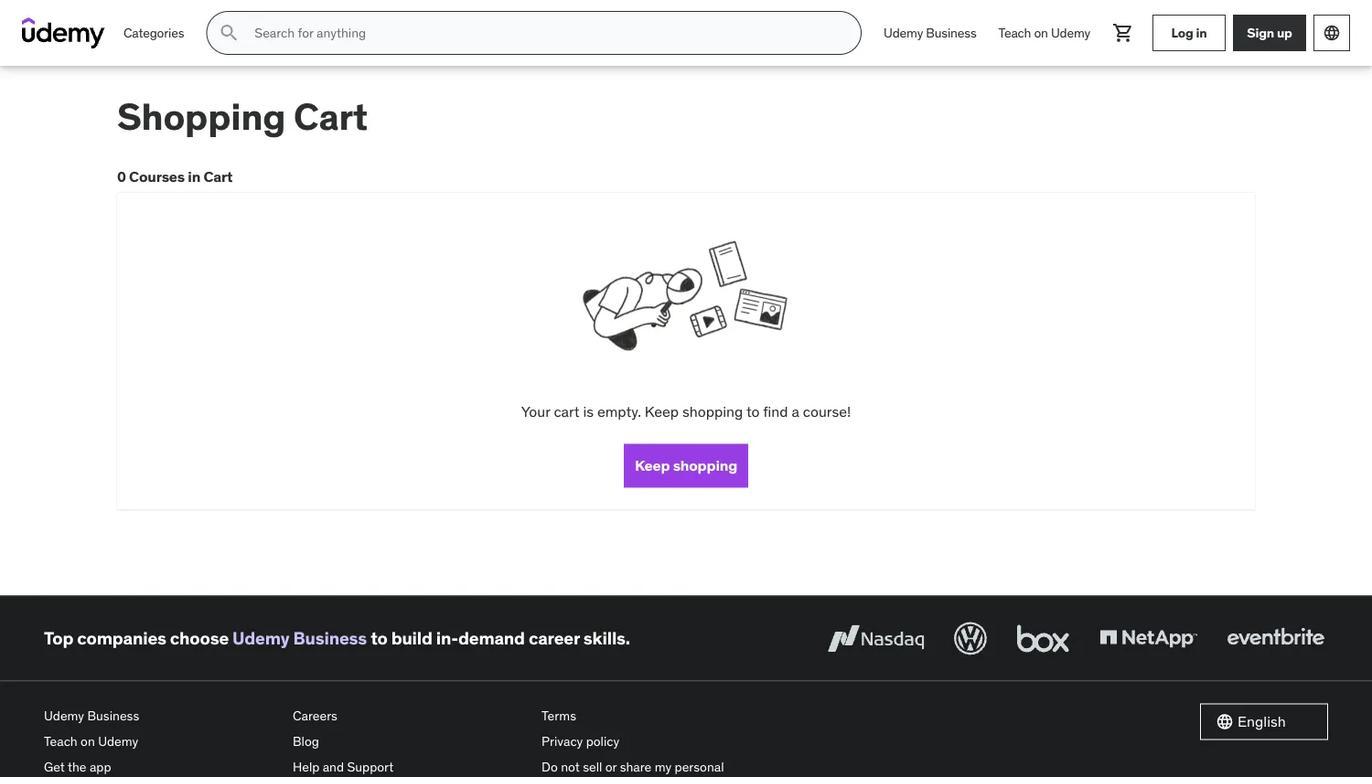 Task type: locate. For each thing, give the bounding box(es) containing it.
udemy business teach on udemy get the app
[[44, 708, 139, 775]]

shopping down your cart is empty. keep shopping to find a course!
[[673, 457, 738, 475]]

personal
[[675, 759, 724, 775]]

0 horizontal spatial teach
[[44, 734, 78, 750]]

business inside udemy business teach on udemy get the app
[[87, 708, 139, 725]]

on up the the
[[81, 734, 95, 750]]

1 vertical spatial in
[[188, 167, 201, 186]]

companies
[[77, 628, 166, 650]]

submit search image
[[218, 22, 240, 44]]

cart
[[294, 94, 368, 140], [204, 167, 233, 186]]

to left find
[[747, 402, 760, 421]]

1 vertical spatial to
[[371, 628, 388, 650]]

on
[[1035, 24, 1049, 41], [81, 734, 95, 750]]

get the app link
[[44, 755, 278, 778]]

keep
[[645, 402, 679, 421], [635, 457, 670, 475]]

in right log
[[1197, 24, 1208, 41]]

cart
[[554, 402, 580, 421]]

keep shopping link
[[624, 444, 749, 488]]

teach on udemy link left shopping cart with 0 items 'icon'
[[988, 11, 1102, 55]]

shopping up keep shopping
[[683, 402, 743, 421]]

teach up "get"
[[44, 734, 78, 750]]

business inside udemy business link
[[926, 24, 977, 41]]

sign
[[1248, 24, 1275, 41]]

in-
[[436, 628, 458, 650]]

0 vertical spatial on
[[1035, 24, 1049, 41]]

sign up
[[1248, 24, 1293, 41]]

terms link
[[542, 704, 776, 730]]

1 horizontal spatial teach on udemy link
[[988, 11, 1102, 55]]

in
[[1197, 24, 1208, 41], [188, 167, 201, 186]]

in right courses
[[188, 167, 201, 186]]

0 horizontal spatial business
[[87, 708, 139, 725]]

shopping
[[117, 94, 286, 140]]

small image
[[1216, 713, 1235, 732]]

teach inside udemy business teach on udemy get the app
[[44, 734, 78, 750]]

0 horizontal spatial teach on udemy link
[[44, 730, 278, 755]]

do
[[542, 759, 558, 775]]

1 vertical spatial cart
[[204, 167, 233, 186]]

2 horizontal spatial business
[[926, 24, 977, 41]]

to
[[747, 402, 760, 421], [371, 628, 388, 650]]

1 vertical spatial on
[[81, 734, 95, 750]]

help and support link
[[293, 755, 527, 778]]

1 horizontal spatial to
[[747, 402, 760, 421]]

udemy
[[884, 24, 924, 41], [1052, 24, 1091, 41], [233, 628, 290, 650], [44, 708, 84, 725], [98, 734, 138, 750]]

0 courses in cart
[[117, 167, 233, 186]]

log in link
[[1153, 15, 1226, 51]]

0 vertical spatial teach
[[999, 24, 1032, 41]]

keep right empty.
[[645, 402, 679, 421]]

english
[[1238, 713, 1287, 732]]

0 vertical spatial in
[[1197, 24, 1208, 41]]

udemy business
[[884, 24, 977, 41]]

support
[[347, 759, 394, 775]]

udemy business link
[[873, 11, 988, 55], [233, 628, 367, 650], [44, 704, 278, 730]]

course!
[[803, 402, 851, 421]]

my
[[655, 759, 672, 775]]

1 horizontal spatial teach
[[999, 24, 1032, 41]]

1 horizontal spatial cart
[[294, 94, 368, 140]]

teach on udemy link up app
[[44, 730, 278, 755]]

1 horizontal spatial in
[[1197, 24, 1208, 41]]

shopping
[[683, 402, 743, 421], [673, 457, 738, 475]]

teach on udemy link
[[988, 11, 1102, 55], [44, 730, 278, 755]]

0 horizontal spatial on
[[81, 734, 95, 750]]

1 vertical spatial teach
[[44, 734, 78, 750]]

2 vertical spatial udemy business link
[[44, 704, 278, 730]]

1 vertical spatial business
[[293, 628, 367, 650]]

0 vertical spatial to
[[747, 402, 760, 421]]

eventbrite image
[[1224, 619, 1329, 659]]

terms privacy policy do not sell or share my personal information
[[542, 708, 724, 778]]

0 vertical spatial shopping
[[683, 402, 743, 421]]

is
[[583, 402, 594, 421]]

careers
[[293, 708, 338, 725]]

nasdaq image
[[824, 619, 929, 659]]

0 vertical spatial teach on udemy link
[[988, 11, 1102, 55]]

1 vertical spatial udemy business link
[[233, 628, 367, 650]]

2 vertical spatial business
[[87, 708, 139, 725]]

top companies choose udemy business to build in-demand career skills.
[[44, 628, 631, 650]]

skills.
[[584, 628, 631, 650]]

0 vertical spatial cart
[[294, 94, 368, 140]]

demand
[[458, 628, 525, 650]]

careers blog help and support
[[293, 708, 394, 775]]

0 horizontal spatial to
[[371, 628, 388, 650]]

business
[[926, 24, 977, 41], [293, 628, 367, 650], [87, 708, 139, 725]]

get
[[44, 759, 65, 775]]

0
[[117, 167, 126, 186]]

information
[[542, 777, 608, 778]]

teach right udemy business
[[999, 24, 1032, 41]]

keep shopping
[[635, 457, 738, 475]]

0 vertical spatial business
[[926, 24, 977, 41]]

on left shopping cart with 0 items 'icon'
[[1035, 24, 1049, 41]]

to left build
[[371, 628, 388, 650]]

help
[[293, 759, 320, 775]]

0 vertical spatial udemy business link
[[873, 11, 988, 55]]

keep down empty.
[[635, 457, 670, 475]]

teach
[[999, 24, 1032, 41], [44, 734, 78, 750]]

terms
[[542, 708, 577, 725]]

and
[[323, 759, 344, 775]]

1 horizontal spatial business
[[293, 628, 367, 650]]



Task type: describe. For each thing, give the bounding box(es) containing it.
1 vertical spatial keep
[[635, 457, 670, 475]]

the
[[68, 759, 87, 775]]

blog
[[293, 734, 319, 750]]

log
[[1172, 24, 1194, 41]]

Search for anything text field
[[251, 17, 839, 49]]

blog link
[[293, 730, 527, 755]]

share
[[620, 759, 652, 775]]

your
[[521, 402, 551, 421]]

a
[[792, 402, 800, 421]]

careers link
[[293, 704, 527, 730]]

or
[[606, 759, 617, 775]]

choose
[[170, 628, 229, 650]]

1 vertical spatial shopping
[[673, 457, 738, 475]]

business for udemy business teach on udemy get the app
[[87, 708, 139, 725]]

your cart is empty. keep shopping to find a course!
[[521, 402, 851, 421]]

shopping cart with 0 items image
[[1113, 22, 1135, 44]]

netapp image
[[1096, 619, 1202, 659]]

privacy policy link
[[542, 730, 776, 755]]

udemy image
[[22, 17, 105, 49]]

0 vertical spatial keep
[[645, 402, 679, 421]]

courses
[[129, 167, 185, 186]]

career
[[529, 628, 580, 650]]

up
[[1278, 24, 1293, 41]]

volkswagen image
[[951, 619, 991, 659]]

1 horizontal spatial on
[[1035, 24, 1049, 41]]

shopping cart
[[117, 94, 368, 140]]

not
[[561, 759, 580, 775]]

0 horizontal spatial in
[[188, 167, 201, 186]]

privacy
[[542, 734, 583, 750]]

top
[[44, 628, 73, 650]]

sell
[[583, 759, 603, 775]]

app
[[90, 759, 111, 775]]

choose a language image
[[1323, 24, 1342, 42]]

box image
[[1013, 619, 1074, 659]]

do not sell or share my personal information button
[[542, 755, 776, 778]]

build
[[391, 628, 433, 650]]

sign up link
[[1234, 15, 1307, 51]]

business for udemy business
[[926, 24, 977, 41]]

log in
[[1172, 24, 1208, 41]]

1 vertical spatial teach on udemy link
[[44, 730, 278, 755]]

english button
[[1201, 704, 1329, 741]]

on inside udemy business teach on udemy get the app
[[81, 734, 95, 750]]

0 horizontal spatial cart
[[204, 167, 233, 186]]

teach on udemy
[[999, 24, 1091, 41]]

empty.
[[598, 402, 642, 421]]

categories button
[[113, 11, 195, 55]]

categories
[[124, 24, 184, 41]]

policy
[[586, 734, 620, 750]]

find
[[764, 402, 789, 421]]



Task type: vqa. For each thing, say whether or not it's contained in the screenshot.
Notifications image
no



